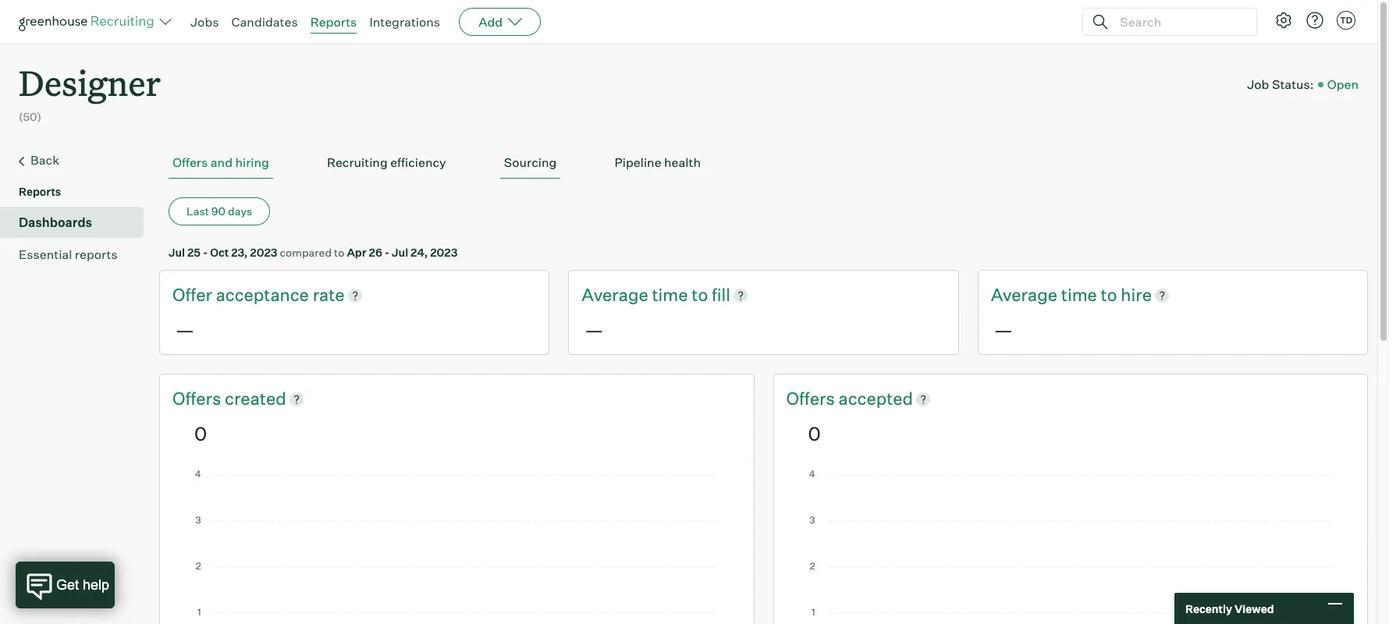 Task type: locate. For each thing, give the bounding box(es) containing it.
created link
[[225, 387, 286, 411]]

average link
[[582, 284, 652, 308], [991, 284, 1062, 308]]

1 horizontal spatial offers link
[[787, 387, 839, 411]]

1 horizontal spatial xychart image
[[808, 471, 1333, 625]]

0 horizontal spatial average time to
[[582, 284, 712, 305]]

— for fill
[[585, 319, 604, 342]]

— for hire
[[994, 319, 1013, 342]]

offers link
[[173, 387, 225, 411], [787, 387, 839, 411]]

1 time from the left
[[652, 284, 688, 305]]

rate link
[[313, 284, 345, 308]]

to link for fill
[[692, 284, 712, 308]]

offers
[[173, 155, 208, 170], [173, 388, 225, 409], [787, 388, 839, 409]]

reports
[[75, 247, 118, 262]]

24,
[[411, 246, 428, 259]]

0 horizontal spatial reports
[[19, 185, 61, 198]]

1 time link from the left
[[652, 284, 692, 308]]

recently
[[1186, 602, 1233, 616]]

2 time link from the left
[[1062, 284, 1101, 308]]

1 horizontal spatial time
[[1062, 284, 1097, 305]]

1 0 from the left
[[194, 422, 207, 446]]

acceptance
[[216, 284, 309, 305]]

3 — from the left
[[994, 319, 1013, 342]]

2 horizontal spatial to
[[1101, 284, 1118, 305]]

1 horizontal spatial reports
[[310, 14, 357, 30]]

to for fill
[[692, 284, 708, 305]]

1 horizontal spatial —
[[585, 319, 604, 342]]

average time to for fill
[[582, 284, 712, 305]]

jul
[[169, 246, 185, 259], [392, 246, 408, 259]]

1 horizontal spatial 2023
[[430, 246, 458, 259]]

1 to link from the left
[[692, 284, 712, 308]]

offer
[[173, 284, 212, 305]]

average time to
[[582, 284, 712, 305], [991, 284, 1121, 305]]

1 average from the left
[[582, 284, 648, 305]]

time
[[652, 284, 688, 305], [1062, 284, 1097, 305]]

to left the hire
[[1101, 284, 1118, 305]]

- right '25'
[[203, 246, 208, 259]]

0 horizontal spatial offers link
[[173, 387, 225, 411]]

fill link
[[712, 284, 731, 308]]

efficiency
[[390, 155, 446, 170]]

0 for created
[[194, 422, 207, 446]]

0 horizontal spatial jul
[[169, 246, 185, 259]]

dashboards
[[19, 215, 92, 230]]

designer (50)
[[19, 59, 161, 123]]

offers link for accepted
[[787, 387, 839, 411]]

viewed
[[1235, 602, 1275, 616]]

fill
[[712, 284, 731, 305]]

0 horizontal spatial xychart image
[[194, 471, 719, 625]]

average time to for hire
[[991, 284, 1121, 305]]

1 average time to from the left
[[582, 284, 712, 305]]

jul 25 - oct 23, 2023 compared to apr 26 - jul 24, 2023
[[169, 246, 458, 259]]

created
[[225, 388, 286, 409]]

2 time from the left
[[1062, 284, 1097, 305]]

offer acceptance
[[173, 284, 313, 305]]

offers and hiring
[[173, 155, 269, 170]]

accepted link
[[839, 387, 913, 411]]

-
[[203, 246, 208, 259], [385, 246, 390, 259]]

to
[[334, 246, 345, 259], [692, 284, 708, 305], [1101, 284, 1118, 305]]

time left the hire
[[1062, 284, 1097, 305]]

0 for accepted
[[808, 422, 821, 446]]

integrations
[[370, 14, 440, 30]]

to left "apr"
[[334, 246, 345, 259]]

to link
[[692, 284, 712, 308], [1101, 284, 1121, 308]]

0 horizontal spatial time link
[[652, 284, 692, 308]]

back link
[[19, 151, 137, 171]]

add button
[[459, 8, 541, 36]]

2 average time to from the left
[[991, 284, 1121, 305]]

0
[[194, 422, 207, 446], [808, 422, 821, 446]]

reports
[[310, 14, 357, 30], [19, 185, 61, 198]]

job
[[1248, 76, 1270, 92]]

1 horizontal spatial -
[[385, 246, 390, 259]]

2 average link from the left
[[991, 284, 1062, 308]]

pipeline
[[615, 155, 662, 170]]

1 horizontal spatial to
[[692, 284, 708, 305]]

time for fill
[[652, 284, 688, 305]]

offers inside button
[[173, 155, 208, 170]]

2 xychart image from the left
[[808, 471, 1333, 625]]

td button
[[1334, 8, 1359, 33]]

to left the fill at right top
[[692, 284, 708, 305]]

jul left 24,
[[392, 246, 408, 259]]

2023
[[250, 246, 278, 259], [430, 246, 458, 259]]

1 horizontal spatial average link
[[991, 284, 1062, 308]]

2 0 from the left
[[808, 422, 821, 446]]

candidates link
[[231, 14, 298, 30]]

to link for hire
[[1101, 284, 1121, 308]]

2 — from the left
[[585, 319, 604, 342]]

2 to link from the left
[[1101, 284, 1121, 308]]

pipeline health
[[615, 155, 701, 170]]

2 horizontal spatial —
[[994, 319, 1013, 342]]

time left the fill at right top
[[652, 284, 688, 305]]

—
[[176, 319, 194, 342], [585, 319, 604, 342], [994, 319, 1013, 342]]

sourcing
[[504, 155, 557, 170]]

0 horizontal spatial 0
[[194, 422, 207, 446]]

reports down back
[[19, 185, 61, 198]]

1 offers link from the left
[[173, 387, 225, 411]]

time link for hire
[[1062, 284, 1101, 308]]

1 average link from the left
[[582, 284, 652, 308]]

1 horizontal spatial 0
[[808, 422, 821, 446]]

average link for fill
[[582, 284, 652, 308]]

tab list
[[169, 147, 1359, 179]]

last 90 days
[[187, 205, 252, 218]]

time link
[[652, 284, 692, 308], [1062, 284, 1101, 308]]

xychart image
[[194, 471, 719, 625], [808, 471, 1333, 625]]

1 horizontal spatial to link
[[1101, 284, 1121, 308]]

1 horizontal spatial average time to
[[991, 284, 1121, 305]]

(50)
[[19, 110, 41, 123]]

jobs
[[190, 14, 219, 30]]

oct
[[210, 246, 229, 259]]

0 horizontal spatial -
[[203, 246, 208, 259]]

reports right candidates
[[310, 14, 357, 30]]

time link left fill link
[[652, 284, 692, 308]]

1 horizontal spatial time link
[[1062, 284, 1101, 308]]

0 horizontal spatial time
[[652, 284, 688, 305]]

- right 26
[[385, 246, 390, 259]]

average
[[582, 284, 648, 305], [991, 284, 1058, 305]]

2 offers link from the left
[[787, 387, 839, 411]]

jul left '25'
[[169, 246, 185, 259]]

0 horizontal spatial average link
[[582, 284, 652, 308]]

pipeline health button
[[611, 147, 705, 179]]

23,
[[231, 246, 248, 259]]

average for fill
[[582, 284, 648, 305]]

1 xychart image from the left
[[194, 471, 719, 625]]

designer
[[19, 59, 161, 105]]

average for hire
[[991, 284, 1058, 305]]

0 horizontal spatial 2023
[[250, 246, 278, 259]]

2023 right 24,
[[430, 246, 458, 259]]

time link left hire link
[[1062, 284, 1101, 308]]

1 horizontal spatial jul
[[392, 246, 408, 259]]

0 vertical spatial reports
[[310, 14, 357, 30]]

1 vertical spatial reports
[[19, 185, 61, 198]]

acceptance link
[[216, 284, 313, 308]]

0 horizontal spatial —
[[176, 319, 194, 342]]

td button
[[1337, 11, 1356, 30]]

rate
[[313, 284, 345, 305]]

2 average from the left
[[991, 284, 1058, 305]]

essential reports
[[19, 247, 118, 262]]

0 horizontal spatial to link
[[692, 284, 712, 308]]

2023 right 23,
[[250, 246, 278, 259]]

open
[[1328, 76, 1359, 92]]

0 horizontal spatial average
[[582, 284, 648, 305]]

1 horizontal spatial average
[[991, 284, 1058, 305]]

26
[[369, 246, 382, 259]]



Task type: describe. For each thing, give the bounding box(es) containing it.
1 — from the left
[[176, 319, 194, 342]]

status:
[[1272, 76, 1314, 92]]

td
[[1340, 15, 1353, 26]]

90
[[211, 205, 226, 218]]

hiring
[[235, 155, 269, 170]]

average link for hire
[[991, 284, 1062, 308]]

compared
[[280, 246, 332, 259]]

2 2023 from the left
[[430, 246, 458, 259]]

job status:
[[1248, 76, 1314, 92]]

time link for fill
[[652, 284, 692, 308]]

last
[[187, 205, 209, 218]]

dashboards link
[[19, 213, 137, 232]]

and
[[211, 155, 233, 170]]

recruiting
[[327, 155, 388, 170]]

2 - from the left
[[385, 246, 390, 259]]

0 horizontal spatial to
[[334, 246, 345, 259]]

accepted
[[839, 388, 913, 409]]

hire
[[1121, 284, 1152, 305]]

xychart image for accepted
[[808, 471, 1333, 625]]

Search text field
[[1116, 11, 1243, 33]]

jobs link
[[190, 14, 219, 30]]

configure image
[[1275, 11, 1294, 30]]

1 2023 from the left
[[250, 246, 278, 259]]

integrations link
[[370, 14, 440, 30]]

xychart image for created
[[194, 471, 719, 625]]

hire link
[[1121, 284, 1152, 308]]

offers and hiring button
[[169, 147, 273, 179]]

essential
[[19, 247, 72, 262]]

recently viewed
[[1186, 602, 1275, 616]]

candidates
[[231, 14, 298, 30]]

offers link for created
[[173, 387, 225, 411]]

to for hire
[[1101, 284, 1118, 305]]

designer link
[[19, 44, 161, 109]]

2 jul from the left
[[392, 246, 408, 259]]

health
[[664, 155, 701, 170]]

recruiting efficiency
[[327, 155, 446, 170]]

back
[[30, 152, 59, 168]]

sourcing button
[[500, 147, 561, 179]]

tab list containing offers and hiring
[[169, 147, 1359, 179]]

offers for accepted
[[787, 388, 839, 409]]

days
[[228, 205, 252, 218]]

time for hire
[[1062, 284, 1097, 305]]

essential reports link
[[19, 245, 137, 264]]

1 - from the left
[[203, 246, 208, 259]]

last 90 days button
[[169, 198, 270, 226]]

reports link
[[310, 14, 357, 30]]

1 jul from the left
[[169, 246, 185, 259]]

25
[[187, 246, 201, 259]]

recruiting efficiency button
[[323, 147, 450, 179]]

offers for created
[[173, 388, 225, 409]]

greenhouse recruiting image
[[19, 12, 159, 31]]

offer link
[[173, 284, 216, 308]]

add
[[479, 14, 503, 30]]

apr
[[347, 246, 367, 259]]



Task type: vqa. For each thing, say whether or not it's contained in the screenshot.
Average time to to the left
yes



